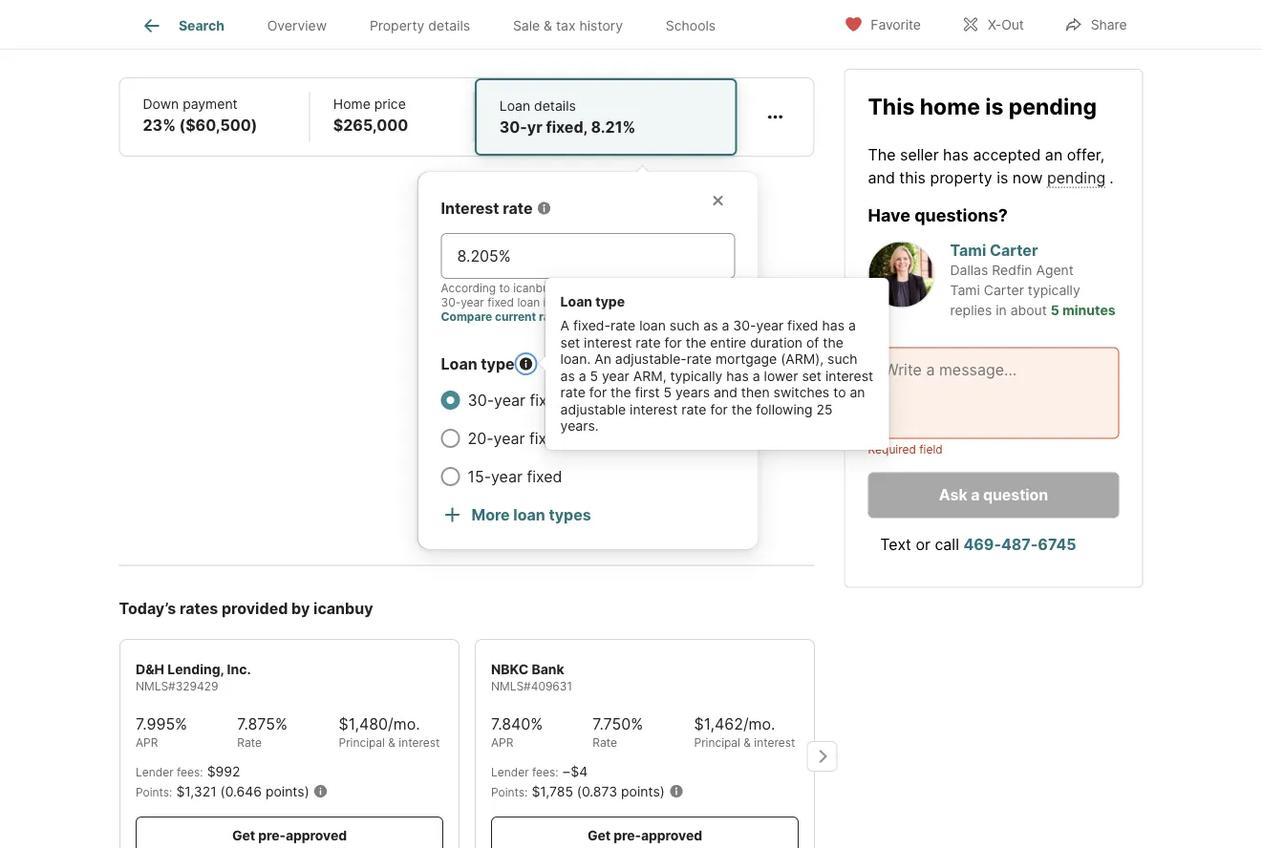 Task type: locate. For each thing, give the bounding box(es) containing it.
as up entire
[[704, 318, 718, 334]]

1 horizontal spatial lender
[[491, 766, 529, 780]]

& inside tab
[[544, 17, 553, 34]]

get pre-approved button
[[135, 817, 443, 850], [491, 817, 799, 850]]

0 vertical spatial carter
[[990, 241, 1039, 260]]

0 horizontal spatial pre-
[[258, 828, 285, 844]]

dallas
[[951, 262, 989, 278]]

lender for 7.840
[[491, 766, 529, 780]]

2 horizontal spatial has
[[944, 145, 969, 164]]

fees: inside lender fees: $992
[[176, 766, 203, 780]]

entire
[[711, 335, 747, 351]]

0 vertical spatial loan
[[500, 98, 531, 114]]

1 horizontal spatial type
[[596, 294, 625, 310]]

as
[[704, 318, 718, 334], [561, 368, 575, 384]]

0 vertical spatial to
[[499, 281, 510, 295]]

1 vertical spatial is
[[997, 168, 1009, 187]]

lender inside the lender fees: −$4
[[491, 766, 529, 780]]

following
[[756, 402, 813, 418]]

loan up a
[[561, 294, 593, 310]]

1 horizontal spatial rates
[[539, 310, 568, 324]]

details
[[429, 17, 470, 34], [534, 98, 576, 114]]

required field
[[869, 443, 943, 457]]

0 horizontal spatial typically
[[671, 368, 723, 384]]

5 down the "an"
[[590, 368, 599, 384]]

fixed up of
[[788, 318, 819, 334]]

details inside tab
[[429, 17, 470, 34]]

0 horizontal spatial get pre-approved button
[[135, 817, 443, 850]]

to inside loan type a fixed-rate loan such as a 30-year fixed has a set interest rate for the entire duration of the loan. an adjustable-rate mortgage (arm), such as a 5 year arm, typically has a lower set interest rate for the first 5 years and then switches to an adjustable interest rate for the following 25 years.
[[834, 385, 847, 401]]

1 vertical spatial has
[[823, 318, 845, 334]]

typically down agent
[[1029, 282, 1081, 299]]

fees: inside the lender fees: −$4
[[532, 766, 558, 780]]

2 vertical spatial has
[[727, 368, 749, 384]]

year
[[461, 295, 485, 309], [757, 318, 784, 334], [602, 368, 630, 384], [494, 391, 526, 410], [494, 429, 525, 448], [491, 467, 523, 486]]

7.750 % rate
[[593, 715, 643, 750]]

compare
[[441, 310, 493, 324]]

type up the 30-year fixed
[[481, 355, 515, 373]]

is down the accepted
[[997, 168, 1009, 187]]

1 vertical spatial rates
[[180, 599, 218, 618]]

rate inside 7.750 % rate
[[593, 736, 617, 750]]

0 vertical spatial typically
[[1029, 282, 1081, 299]]

apr down 7.995
[[135, 736, 158, 750]]

get for 7.875
[[232, 828, 255, 844]]

1 lender from the left
[[135, 766, 173, 780]]

loan
[[500, 98, 531, 114], [561, 294, 593, 310], [441, 355, 478, 373]]

1 horizontal spatial typically
[[1029, 282, 1081, 299]]

fixed down the 30-year fixed
[[530, 429, 565, 448]]

2 vertical spatial is
[[593, 295, 602, 309]]

1 vertical spatial an
[[850, 385, 866, 401]]

1 horizontal spatial get pre-approved button
[[491, 817, 799, 850]]

d&h
[[135, 662, 164, 678]]

points)
[[265, 784, 309, 800], [621, 784, 665, 800]]

1 horizontal spatial &
[[544, 17, 553, 34]]

0 horizontal spatial points:
[[135, 786, 172, 800]]

1 vertical spatial type
[[481, 355, 515, 373]]

1 vertical spatial loan
[[640, 318, 666, 334]]

fees: up $1,785
[[532, 766, 558, 780]]

tab list
[[119, 0, 753, 49]]

fees: up $1,321
[[176, 766, 203, 780]]

set down (arm),
[[802, 368, 822, 384]]

1 horizontal spatial points)
[[621, 784, 665, 800]]

1 vertical spatial typically
[[671, 368, 723, 384]]

1 horizontal spatial points:
[[491, 786, 528, 800]]

for down mortgage
[[711, 402, 728, 418]]

1 points) from the left
[[265, 784, 309, 800]]

0 horizontal spatial and
[[714, 385, 738, 401]]

fixed for 15-year fixed
[[527, 467, 563, 486]]

$1,462
[[694, 715, 743, 734]]

None text field
[[457, 245, 719, 268]]

interest inside $1,480 /mo. principal & interest
[[399, 736, 440, 750]]

apr for 7.995
[[135, 736, 158, 750]]

interest
[[630, 281, 671, 295], [584, 335, 632, 351], [826, 368, 874, 384], [630, 402, 678, 418], [399, 736, 440, 750], [754, 736, 795, 750]]

% inside 7.840 % apr
[[530, 715, 543, 734]]

1 vertical spatial to
[[834, 385, 847, 401]]

points) right '0.873'
[[621, 784, 665, 800]]

loan right more
[[514, 506, 546, 524]]

the down then
[[732, 402, 753, 418]]

an left the offer,
[[1046, 145, 1063, 164]]

1 horizontal spatial 5
[[664, 385, 672, 401]]

is inside according to icanbuy, the average interest rate for a 30-year fixed loan in 75227 is 8.205 compare current rates
[[593, 295, 602, 309]]

$1,785
[[531, 784, 573, 800]]

adjustable-
[[615, 351, 687, 368]]

1 vertical spatial such
[[828, 351, 858, 368]]

points) right 0.646
[[265, 784, 309, 800]]

0 horizontal spatial to
[[499, 281, 510, 295]]

has down mortgage
[[727, 368, 749, 384]]

30- left fixed,
[[500, 118, 528, 136]]

a
[[717, 281, 724, 295], [722, 318, 730, 334], [849, 318, 856, 334], [579, 368, 587, 384], [753, 368, 761, 384], [972, 486, 980, 505]]

loan up yr on the left top of page
[[500, 98, 531, 114]]

tab list containing search
[[119, 0, 753, 49]]

1 horizontal spatial fees:
[[532, 766, 558, 780]]

apr inside 7.840 % apr
[[491, 736, 513, 750]]

provided
[[222, 599, 288, 618]]

get pre-approved down '0.873'
[[587, 828, 702, 844]]

the left entire
[[686, 335, 707, 351]]

rates down "75227"
[[539, 310, 568, 324]]

15-
[[468, 467, 491, 486]]

1 horizontal spatial get
[[587, 828, 611, 844]]

1 apr from the left
[[135, 736, 158, 750]]

details right property
[[429, 17, 470, 34]]

as down loan.
[[561, 368, 575, 384]]

30- inside 'loan details 30-yr fixed, 8.21%'
[[500, 118, 528, 136]]

is down average
[[593, 295, 602, 309]]

2 horizontal spatial loan
[[561, 294, 593, 310]]

0 horizontal spatial as
[[561, 368, 575, 384]]

get down '0.873'
[[587, 828, 611, 844]]

30-year fixed
[[468, 391, 566, 410]]

points: inside points: $1,321 ( 0.646 points)
[[135, 786, 172, 800]]

& inside $1,480 /mo. principal & interest
[[388, 736, 395, 750]]

2 /mo. from the left
[[743, 715, 775, 734]]

$992
[[207, 764, 240, 780]]

pre- for 7.750
[[614, 828, 641, 844]]

apr
[[135, 736, 158, 750], [491, 736, 513, 750]]

1 horizontal spatial as
[[704, 318, 718, 334]]

fixed up compare current rates link
[[488, 295, 514, 309]]

2 horizontal spatial 5
[[1051, 302, 1060, 319]]

0 horizontal spatial 5
[[590, 368, 599, 384]]

apr down the 7.840
[[491, 736, 513, 750]]

1 ( from the left
[[220, 784, 225, 800]]

0 horizontal spatial get
[[232, 828, 255, 844]]

lending,
[[167, 662, 224, 678]]

tami up dallas
[[951, 241, 987, 260]]

2 ( from the left
[[577, 784, 582, 800]]

1 points: from the left
[[135, 786, 172, 800]]

in down icanbuy,
[[544, 295, 553, 309]]

0 horizontal spatial loan
[[441, 355, 478, 373]]

tami
[[951, 241, 987, 260], [951, 282, 981, 299]]

points: for 7.840
[[491, 786, 528, 800]]

tami inside tami carter dallas redfin agent
[[951, 241, 987, 260]]

for inside according to icanbuy, the average interest rate for a 30-year fixed loan in 75227 is 8.205 compare current rates
[[699, 281, 714, 295]]

tami inside tami carter typically replies in about
[[951, 282, 981, 299]]

pre-
[[258, 828, 285, 844], [614, 828, 641, 844]]

30- up the compare
[[441, 295, 461, 309]]

an right switches on the top right
[[850, 385, 866, 401]]

text or call 469-487-6745
[[881, 536, 1077, 554]]

set up loan.
[[561, 335, 580, 351]]

% inside 7.875 % rate
[[275, 715, 287, 734]]

0 horizontal spatial set
[[561, 335, 580, 351]]

to inside according to icanbuy, the average interest rate for a 30-year fixed loan in 75227 is 8.205 compare current rates
[[499, 281, 510, 295]]

/mo. for $1,480
[[388, 715, 420, 734]]

2 points) from the left
[[621, 784, 665, 800]]

1 vertical spatial as
[[561, 368, 575, 384]]

such right (arm),
[[828, 351, 858, 368]]

rate
[[503, 199, 533, 217], [674, 281, 696, 295], [611, 318, 636, 334], [636, 335, 661, 351], [687, 351, 712, 368], [561, 385, 586, 401], [682, 402, 707, 418]]

tami for tami carter typically replies in about
[[951, 282, 981, 299]]

0 vertical spatial tami
[[951, 241, 987, 260]]

loan for yr
[[500, 98, 531, 114]]

carter up redfin
[[990, 241, 1039, 260]]

1 horizontal spatial get pre-approved
[[587, 828, 702, 844]]

2 fees: from the left
[[532, 766, 558, 780]]

2 vertical spatial loan
[[441, 355, 478, 373]]

1 horizontal spatial rate
[[593, 736, 617, 750]]

2 % from the left
[[275, 715, 287, 734]]

lower
[[764, 368, 799, 384]]

property details tab
[[348, 3, 492, 49]]

pending down the offer,
[[1048, 168, 1106, 187]]

in inside tami carter typically replies in about
[[996, 302, 1007, 319]]

loan inside loan type a fixed-rate loan such as a 30-year fixed has a set interest rate for the entire duration of the loan. an adjustable-rate mortgage (arm), such as a 5 year arm, typically has a lower set interest rate for the first 5 years and then switches to an adjustable interest rate for the following 25 years.
[[561, 294, 593, 310]]

loan.
[[561, 351, 591, 368]]

2 points: from the left
[[491, 786, 528, 800]]

fixed up more loan types
[[527, 467, 563, 486]]

loan type
[[441, 355, 515, 373]]

1 vertical spatial and
[[714, 385, 738, 401]]

2 rate from the left
[[593, 736, 617, 750]]

arm,
[[634, 368, 667, 384]]

1 tami from the top
[[951, 241, 987, 260]]

% for 7.995
[[175, 715, 187, 734]]

469-
[[964, 536, 1002, 554]]

type inside loan type a fixed-rate loan such as a 30-year fixed has a set interest rate for the entire duration of the loan. an adjustable-rate mortgage (arm), such as a 5 year arm, typically has a lower set interest rate for the first 5 years and then switches to an adjustable interest rate for the following 25 years.
[[596, 294, 625, 310]]

1 vertical spatial details
[[534, 98, 576, 114]]

year down 'according'
[[461, 295, 485, 309]]

1 horizontal spatial details
[[534, 98, 576, 114]]

0 horizontal spatial apr
[[135, 736, 158, 750]]

/mo. inside '$1,462 /mo. principal & interest'
[[743, 715, 775, 734]]

0.873
[[582, 784, 617, 800]]

have questions?
[[869, 204, 1009, 225]]

have
[[869, 204, 911, 225]]

principal for $1,462
[[694, 736, 740, 750]]

0 horizontal spatial (
[[220, 784, 225, 800]]

15-year fixed radio
[[441, 467, 460, 487]]

has up property at the right top of the page
[[944, 145, 969, 164]]

1 pre- from the left
[[258, 828, 285, 844]]

0 vertical spatial and
[[869, 168, 896, 187]]

/mo. inside $1,480 /mo. principal & interest
[[388, 715, 420, 734]]

principal down "$1,480"
[[338, 736, 385, 750]]

1 rate from the left
[[237, 736, 261, 750]]

search
[[179, 17, 225, 34]]

is right "home"
[[986, 93, 1004, 120]]

0 vertical spatial rates
[[539, 310, 568, 324]]

loan up adjustable-
[[640, 318, 666, 334]]

1 horizontal spatial and
[[869, 168, 896, 187]]

% inside 7.995 % apr
[[175, 715, 187, 734]]

2 tami from the top
[[951, 282, 981, 299]]

1 % from the left
[[175, 715, 187, 734]]

principal
[[338, 736, 385, 750], [694, 736, 740, 750]]

0 vertical spatial has
[[944, 145, 969, 164]]

pending link
[[1048, 168, 1106, 187]]

yr
[[528, 118, 543, 136]]

rate down '7.875'
[[237, 736, 261, 750]]

by
[[292, 599, 310, 618]]

has up (arm),
[[823, 318, 845, 334]]

tami down dallas
[[951, 282, 981, 299]]

or
[[916, 536, 931, 554]]

1 fees: from the left
[[176, 766, 203, 780]]

get pre-approved for 7.875
[[232, 828, 347, 844]]

1 nmls# from the left
[[135, 680, 175, 694]]

3 % from the left
[[530, 715, 543, 734]]

get pre-approved button down 0.646
[[135, 817, 443, 850]]

1 vertical spatial loan
[[561, 294, 593, 310]]

more loan types
[[472, 506, 592, 524]]

nmls# down nbkc
[[491, 680, 531, 694]]

$1,321
[[176, 784, 216, 800]]

1 approved from the left
[[285, 828, 347, 844]]

2 nmls# from the left
[[491, 680, 531, 694]]

0 horizontal spatial &
[[388, 736, 395, 750]]

fixed inside loan type a fixed-rate loan such as a 30-year fixed has a set interest rate for the entire duration of the loan. an adjustable-rate mortgage (arm), such as a 5 year arm, typically has a lower set interest rate for the first 5 years and then switches to an adjustable interest rate for the following 25 years.
[[788, 318, 819, 334]]

share button
[[1049, 4, 1144, 43]]

more
[[472, 506, 510, 524]]

1 horizontal spatial apr
[[491, 736, 513, 750]]

pending up the offer,
[[1009, 93, 1098, 120]]

%
[[175, 715, 187, 734], [275, 715, 287, 734], [530, 715, 543, 734], [631, 715, 643, 734]]

0 horizontal spatial rate
[[237, 736, 261, 750]]

the up "75227"
[[562, 281, 580, 295]]

1 horizontal spatial approved
[[641, 828, 702, 844]]

2 get pre-approved button from the left
[[491, 817, 799, 850]]

rate for 7.750
[[593, 736, 617, 750]]

get pre-approved button down '0.873'
[[491, 817, 799, 850]]

23%
[[143, 116, 176, 134]]

offer,
[[1068, 145, 1105, 164]]

1 vertical spatial tami
[[951, 282, 981, 299]]

% for 7.750
[[631, 715, 643, 734]]

loan inside loan type a fixed-rate loan such as a 30-year fixed has a set interest rate for the entire duration of the loan. an adjustable-rate mortgage (arm), such as a 5 year arm, typically has a lower set interest rate for the first 5 years and then switches to an adjustable interest rate for the following 25 years.
[[640, 318, 666, 334]]

1 get pre-approved button from the left
[[135, 817, 443, 850]]

pending .
[[1048, 168, 1114, 187]]

sale
[[513, 17, 540, 34]]

pre- for 7.875
[[258, 828, 285, 844]]

home price $265,000
[[333, 96, 408, 134]]

such up adjustable-
[[670, 318, 700, 334]]

fixed for 30-year fixed
[[530, 391, 566, 410]]

2 approved from the left
[[641, 828, 702, 844]]

( down $992
[[220, 784, 225, 800]]

1 horizontal spatial principal
[[694, 736, 740, 750]]

the
[[869, 145, 896, 164]]

points: down the lender fees: −$4
[[491, 786, 528, 800]]

rate inside 7.875 % rate
[[237, 736, 261, 750]]

and inside the seller has accepted an offer, and this property is now
[[869, 168, 896, 187]]

such
[[670, 318, 700, 334], [828, 351, 858, 368]]

details up fixed,
[[534, 98, 576, 114]]

30- inside loan type a fixed-rate loan such as a 30-year fixed has a set interest rate for the entire duration of the loan. an adjustable-rate mortgage (arm), such as a 5 year arm, typically has a lower set interest rate for the first 5 years and then switches to an adjustable interest rate for the following 25 years.
[[734, 318, 757, 334]]

lender down 7.995 % apr
[[135, 766, 173, 780]]

1 /mo. from the left
[[388, 715, 420, 734]]

0 horizontal spatial fees:
[[176, 766, 203, 780]]

year up 15-year fixed
[[494, 429, 525, 448]]

typically up years
[[671, 368, 723, 384]]

2 lender from the left
[[491, 766, 529, 780]]

loan for fixed-
[[561, 294, 593, 310]]

carter
[[990, 241, 1039, 260], [984, 282, 1025, 299]]

in inside according to icanbuy, the average interest rate for a 30-year fixed loan in 75227 is 8.205 compare current rates
[[544, 295, 553, 309]]

0 vertical spatial such
[[670, 318, 700, 334]]

the right of
[[823, 335, 844, 351]]

fixed-
[[574, 318, 611, 334]]

fees: for 7.840
[[532, 766, 558, 780]]

property
[[370, 17, 425, 34]]

property details
[[370, 17, 470, 34]]

carter inside tami carter typically replies in about
[[984, 282, 1025, 299]]

loan inside 'loan details 30-yr fixed, 8.21%'
[[500, 98, 531, 114]]

6745
[[1039, 536, 1077, 554]]

5
[[1051, 302, 1060, 319], [590, 368, 599, 384], [664, 385, 672, 401]]

20-year fixed
[[468, 429, 565, 448]]

in left about
[[996, 302, 1007, 319]]

loan type a fixed-rate loan such as a 30-year fixed has a set interest rate for the entire duration of the loan. an adjustable-rate mortgage (arm), such as a 5 year arm, typically has a lower set interest rate for the first 5 years and then switches to an adjustable interest rate for the following 25 years.
[[561, 294, 874, 435]]

0 horizontal spatial nmls#
[[135, 680, 175, 694]]

5 right first
[[664, 385, 672, 401]]

1 horizontal spatial in
[[996, 302, 1007, 319]]

0 horizontal spatial points)
[[265, 784, 309, 800]]

to right switches on the top right
[[834, 385, 847, 401]]

0 horizontal spatial an
[[850, 385, 866, 401]]

lender down 7.840 % apr
[[491, 766, 529, 780]]

1 vertical spatial set
[[802, 368, 822, 384]]

0 vertical spatial loan
[[518, 295, 540, 309]]

rates inside according to icanbuy, the average interest rate for a 30-year fixed loan in 75227 is 8.205 compare current rates
[[539, 310, 568, 324]]

get pre-approved for 7.750
[[587, 828, 702, 844]]

bank
[[531, 662, 564, 678]]

replies
[[951, 302, 993, 319]]

years.
[[561, 418, 599, 435]]

and down the
[[869, 168, 896, 187]]

get down 0.646
[[232, 828, 255, 844]]

2 vertical spatial loan
[[514, 506, 546, 524]]

home
[[920, 93, 981, 120]]

details inside 'loan details 30-yr fixed, 8.21%'
[[534, 98, 576, 114]]

the
[[562, 281, 580, 295], [686, 335, 707, 351], [823, 335, 844, 351], [611, 385, 632, 401], [732, 402, 753, 418]]

30- up entire
[[734, 318, 757, 334]]

year up duration
[[757, 318, 784, 334]]

type
[[596, 294, 625, 310], [481, 355, 515, 373]]

the seller has accepted an offer, and this property is now
[[869, 145, 1105, 187]]

principal for $1,480
[[338, 736, 385, 750]]

rates right today's in the left bottom of the page
[[180, 599, 218, 618]]

and left then
[[714, 385, 738, 401]]

overview tab
[[246, 3, 348, 49]]

0 vertical spatial type
[[596, 294, 625, 310]]

5 right about
[[1051, 302, 1060, 319]]

1 horizontal spatial an
[[1046, 145, 1063, 164]]

lender inside lender fees: $992
[[135, 766, 173, 780]]

1 horizontal spatial pre-
[[614, 828, 641, 844]]

0 horizontal spatial details
[[429, 17, 470, 34]]

0 horizontal spatial in
[[544, 295, 553, 309]]

get pre-approved down 0.646
[[232, 828, 347, 844]]

2 principal from the left
[[694, 736, 740, 750]]

principal inside '$1,462 /mo. principal & interest'
[[694, 736, 740, 750]]

0 vertical spatial details
[[429, 17, 470, 34]]

typically inside tami carter typically replies in about
[[1029, 282, 1081, 299]]

to up compare current rates link
[[499, 281, 510, 295]]

approved for $1,462
[[641, 828, 702, 844]]

% inside 7.750 % rate
[[631, 715, 643, 734]]

4 % from the left
[[631, 715, 643, 734]]

rate for 7.875
[[237, 736, 261, 750]]

2 get from the left
[[587, 828, 611, 844]]

tami for tami carter dallas redfin agent
[[951, 241, 987, 260]]

1 get pre-approved from the left
[[232, 828, 347, 844]]

1 get from the left
[[232, 828, 255, 844]]

−$4
[[562, 764, 588, 780]]

1 horizontal spatial loan
[[500, 98, 531, 114]]

2 horizontal spatial &
[[744, 736, 751, 750]]

principal down the $1,462
[[694, 736, 740, 750]]

1 horizontal spatial nmls#
[[491, 680, 531, 694]]

0 horizontal spatial type
[[481, 355, 515, 373]]

pre- down '0.873'
[[614, 828, 641, 844]]

carter down redfin
[[984, 282, 1025, 299]]

loan down icanbuy,
[[518, 295, 540, 309]]

0 horizontal spatial /mo.
[[388, 715, 420, 734]]

redfin
[[993, 262, 1033, 278]]

carter inside tami carter dallas redfin agent
[[990, 241, 1039, 260]]

for up "adjustable"
[[590, 385, 607, 401]]

0 horizontal spatial principal
[[338, 736, 385, 750]]

points: down lender fees: $992
[[135, 786, 172, 800]]

apr inside 7.995 % apr
[[135, 736, 158, 750]]

0 horizontal spatial get pre-approved
[[232, 828, 347, 844]]

type up fixed-
[[596, 294, 625, 310]]

points: inside points: $1,785 ( 0.873 points)
[[491, 786, 528, 800]]

fixed,
[[546, 118, 588, 136]]

0 horizontal spatial approved
[[285, 828, 347, 844]]

( down −$4
[[577, 784, 582, 800]]

details for loan details 30-yr fixed, 8.21%
[[534, 98, 576, 114]]

get
[[232, 828, 255, 844], [587, 828, 611, 844]]

for up adjustable-
[[665, 335, 682, 351]]

principal inside $1,480 /mo. principal & interest
[[338, 736, 385, 750]]

pre- down 0.646
[[258, 828, 285, 844]]

2 get pre-approved from the left
[[587, 828, 702, 844]]

to
[[499, 281, 510, 295], [834, 385, 847, 401]]

1 vertical spatial pending
[[1048, 168, 1106, 187]]

1 horizontal spatial set
[[802, 368, 822, 384]]

rate down 7.750
[[593, 736, 617, 750]]

the inside according to icanbuy, the average interest rate for a 30-year fixed loan in 75227 is 8.205 compare current rates
[[562, 281, 580, 295]]

1 horizontal spatial to
[[834, 385, 847, 401]]

409631
[[531, 680, 572, 694]]

2 apr from the left
[[491, 736, 513, 750]]

favorite button
[[828, 4, 938, 43]]

down
[[143, 96, 179, 112]]

1 horizontal spatial (
[[577, 784, 582, 800]]

get pre-approved button for 7.750
[[491, 817, 799, 850]]

1 principal from the left
[[338, 736, 385, 750]]

0 horizontal spatial lender
[[135, 766, 173, 780]]

0 vertical spatial an
[[1046, 145, 1063, 164]]

1 horizontal spatial /mo.
[[743, 715, 775, 734]]

2 pre- from the left
[[614, 828, 641, 844]]

fixed up the years.
[[530, 391, 566, 410]]

then
[[742, 385, 770, 401]]

tooltip
[[418, 157, 1114, 550]]

& inside '$1,462 /mo. principal & interest'
[[744, 736, 751, 750]]

fees:
[[176, 766, 203, 780], [532, 766, 558, 780]]

0 horizontal spatial such
[[670, 318, 700, 334]]

loan up 30-year fixed option
[[441, 355, 478, 373]]

/mo. for $1,462
[[743, 715, 775, 734]]

price
[[375, 96, 406, 112]]

30-
[[500, 118, 528, 136], [441, 295, 461, 309], [734, 318, 757, 334], [468, 391, 494, 410]]

get pre-approved button for 7.875
[[135, 817, 443, 850]]

0 horizontal spatial rates
[[180, 599, 218, 618]]

minutes
[[1063, 302, 1116, 319]]

dallas redfin agenttami carter image
[[869, 241, 935, 308]]

nmls# down "d&h"
[[135, 680, 175, 694]]

for up entire
[[699, 281, 714, 295]]

tooltip containing interest rate
[[418, 157, 1114, 550]]



Task type: describe. For each thing, give the bounding box(es) containing it.
sale & tax history
[[513, 17, 623, 34]]

loan inside according to icanbuy, the average interest rate for a 30-year fixed loan in 75227 is 8.205 compare current rates
[[518, 295, 540, 309]]

mortgage
[[716, 351, 778, 368]]

x-out
[[988, 17, 1025, 33]]

0 vertical spatial pending
[[1009, 93, 1098, 120]]

carter for tami carter dallas redfin agent
[[990, 241, 1039, 260]]

lender fees: $992
[[135, 764, 240, 780]]

x-
[[988, 17, 1002, 33]]

20-year fixed radio
[[441, 429, 460, 448]]

fixed inside according to icanbuy, the average interest rate for a 30-year fixed loan in 75227 is 8.205 compare current rates
[[488, 295, 514, 309]]

has inside the seller has accepted an offer, and this property is now
[[944, 145, 969, 164]]

Write a message... text field
[[885, 359, 1104, 428]]

duration
[[751, 335, 803, 351]]

today's rates provided by icanbuy
[[119, 599, 373, 618]]

469-487-6745 link
[[964, 536, 1077, 554]]

329429
[[175, 680, 218, 694]]

is inside the seller has accepted an offer, and this property is now
[[997, 168, 1009, 187]]

487-
[[1002, 536, 1039, 554]]

an inside the seller has accepted an offer, and this property is now
[[1046, 145, 1063, 164]]

agent
[[1037, 262, 1074, 278]]

20-
[[468, 429, 494, 448]]

average
[[583, 281, 627, 295]]

$1,462 /mo. principal & interest
[[694, 715, 795, 750]]

payment
[[183, 96, 238, 112]]

& for 7.875
[[388, 736, 395, 750]]

$1,480
[[338, 715, 388, 734]]

homeowners'
[[142, 26, 241, 44]]

rate inside according to icanbuy, the average interest rate for a 30-year fixed loan in 75227 is 8.205 compare current rates
[[674, 281, 696, 295]]

a inside according to icanbuy, the average interest rate for a 30-year fixed loan in 75227 is 8.205 compare current rates
[[717, 281, 724, 295]]

carter for tami carter typically replies in about
[[984, 282, 1025, 299]]

of
[[807, 335, 820, 351]]

7.840 % apr
[[491, 715, 543, 750]]

lender fees: −$4
[[491, 764, 588, 780]]

% for 7.875
[[275, 715, 287, 734]]

text
[[881, 536, 912, 554]]

this
[[900, 168, 926, 187]]

year down 20-year fixed
[[491, 467, 523, 486]]

accepted
[[974, 145, 1041, 164]]

points: $1,321 ( 0.646 points)
[[135, 784, 309, 800]]

(arm),
[[781, 351, 824, 368]]

$265,000
[[333, 116, 408, 134]]

and inside loan type a fixed-rate loan such as a 30-year fixed has a set interest rate for the entire duration of the loan. an adjustable-rate mortgage (arm), such as a 5 year arm, typically has a lower set interest rate for the first 5 years and then switches to an adjustable interest rate for the following 25 years.
[[714, 385, 738, 401]]

about
[[1011, 302, 1048, 319]]

interest inside according to icanbuy, the average interest rate for a 30-year fixed loan in 75227 is 8.205 compare current rates
[[630, 281, 671, 295]]

0 vertical spatial set
[[561, 335, 580, 351]]

type for loan type a fixed-rate loan such as a 30-year fixed has a set interest rate for the entire duration of the loan. an adjustable-rate mortgage (arm), such as a 5 year arm, typically has a lower set interest rate for the first 5 years and then switches to an adjustable interest rate for the following 25 years.
[[596, 294, 625, 310]]

30-year fixed radio
[[441, 391, 460, 410]]

question
[[984, 486, 1049, 505]]

an inside loan type a fixed-rate loan such as a 30-year fixed has a set interest rate for the entire duration of the loan. an adjustable-rate mortgage (arm), such as a 5 year arm, typically has a lower set interest rate for the first 5 years and then switches to an adjustable interest rate for the following 25 years.
[[850, 385, 866, 401]]

points: $1,785 ( 0.873 points)
[[491, 784, 665, 800]]

75227
[[556, 295, 590, 309]]

an
[[595, 351, 612, 368]]

questions?
[[915, 204, 1009, 225]]

ask a question
[[940, 486, 1049, 505]]

overview
[[267, 17, 327, 34]]

25
[[817, 402, 833, 418]]

lender for 7.995
[[135, 766, 173, 780]]

8.205
[[605, 295, 639, 309]]

points) for 7.875
[[265, 784, 309, 800]]

fees: for 7.995
[[176, 766, 203, 780]]

15-year fixed
[[468, 467, 563, 486]]

typically inside loan type a fixed-rate loan such as a 30-year fixed has a set interest rate for the entire duration of the loan. an adjustable-rate mortgage (arm), such as a 5 year arm, typically has a lower set interest rate for the first 5 years and then switches to an adjustable interest rate for the following 25 years.
[[671, 368, 723, 384]]

today's
[[119, 599, 176, 618]]

inc.
[[227, 662, 251, 678]]

tami carter link
[[951, 241, 1039, 260]]

8.21%
[[591, 118, 636, 136]]

the left first
[[611, 385, 632, 401]]

search link
[[140, 14, 225, 37]]

1 horizontal spatial such
[[828, 351, 858, 368]]

30- inside according to icanbuy, the average interest rate for a 30-year fixed loan in 75227 is 8.205 compare current rates
[[441, 295, 461, 309]]

$194
[[424, 26, 460, 44]]

loan details 30-yr fixed, 8.21%
[[500, 98, 636, 136]]

d&h lending, inc. nmls# 329429
[[135, 662, 251, 694]]

($60,500)
[[179, 116, 258, 134]]

year inside according to icanbuy, the average interest rate for a 30-year fixed loan in 75227 is 8.205 compare current rates
[[461, 295, 485, 309]]

% for 7.840
[[530, 715, 543, 734]]

nbkc bank nmls# 409631
[[491, 662, 572, 694]]

1 horizontal spatial has
[[823, 318, 845, 334]]

7.840
[[491, 715, 530, 734]]

fixed for 20-year fixed
[[530, 429, 565, 448]]

approved for $1,480
[[285, 828, 347, 844]]

nmls# inside nbkc bank nmls# 409631
[[491, 680, 531, 694]]

( for 7.875
[[220, 784, 225, 800]]

switches
[[774, 385, 830, 401]]

home
[[333, 96, 371, 112]]

a
[[561, 318, 570, 334]]

interest inside '$1,462 /mo. principal & interest'
[[754, 736, 795, 750]]

next image
[[807, 742, 838, 772]]

get for 7.750
[[587, 828, 611, 844]]

0 vertical spatial as
[[704, 318, 718, 334]]

& for 7.750
[[744, 736, 751, 750]]

down payment 23% ($60,500)
[[143, 96, 258, 134]]

5 minutes
[[1051, 302, 1116, 319]]

7.875
[[237, 715, 275, 734]]

type for loan type
[[481, 355, 515, 373]]

current
[[495, 310, 537, 324]]

30- right 30-year fixed option
[[468, 391, 494, 410]]

ask a question button
[[869, 473, 1120, 518]]

year up 20-year fixed
[[494, 391, 526, 410]]

year down the "an"
[[602, 368, 630, 384]]

history
[[580, 17, 623, 34]]

years
[[676, 385, 710, 401]]

schools
[[666, 17, 716, 34]]

0 horizontal spatial has
[[727, 368, 749, 384]]

7.995 % apr
[[135, 715, 187, 750]]

( for 7.750
[[577, 784, 582, 800]]

first
[[635, 385, 660, 401]]

according to icanbuy, the average interest rate for a 30-year fixed loan in 75227 is 8.205 compare current rates
[[441, 281, 724, 324]]

points: for 7.995
[[135, 786, 172, 800]]

tax
[[556, 17, 576, 34]]

apr for 7.840
[[491, 736, 513, 750]]

details for property details
[[429, 17, 470, 34]]

nmls# inside d&h lending, inc. nmls# 329429
[[135, 680, 175, 694]]

0.646
[[225, 784, 262, 800]]

7.750
[[593, 715, 631, 734]]

a inside the ask a question 'button'
[[972, 486, 980, 505]]

this
[[869, 93, 915, 120]]

types
[[549, 506, 592, 524]]

points) for 7.750
[[621, 784, 665, 800]]

sale & tax history tab
[[492, 3, 645, 49]]

$1,480 /mo. principal & interest
[[338, 715, 440, 750]]

0 vertical spatial is
[[986, 93, 1004, 120]]

schools tab
[[645, 3, 738, 49]]

compare current rates link
[[441, 310, 568, 324]]



Task type: vqa. For each thing, say whether or not it's contained in the screenshot.
in's "ABOUT"
no



